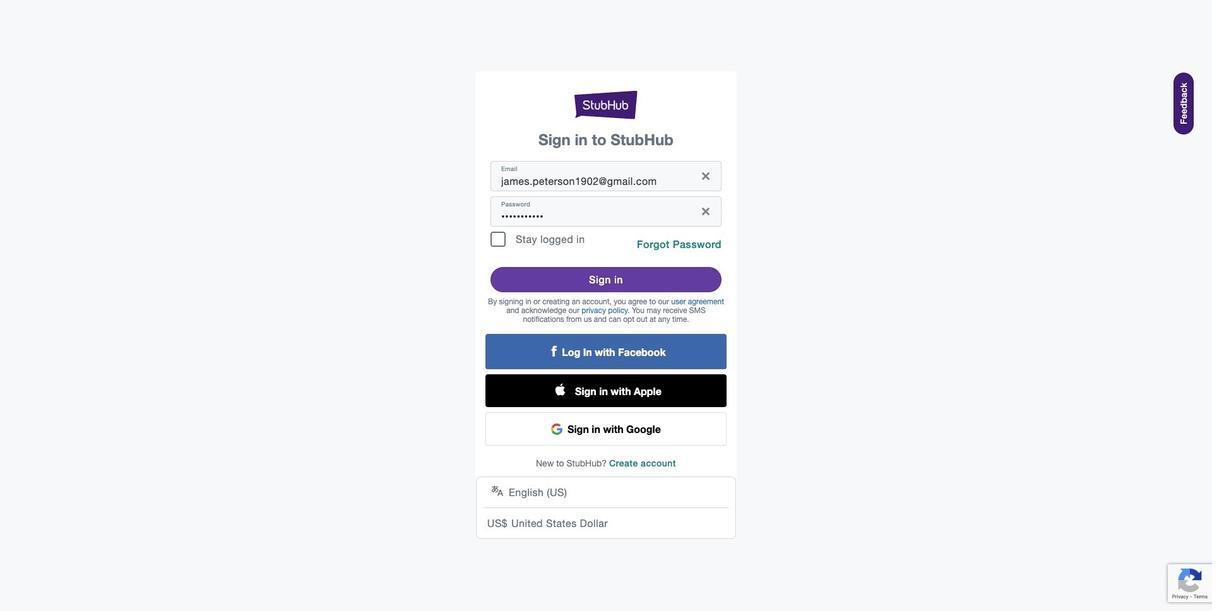 Task type: locate. For each thing, give the bounding box(es) containing it.
None password field
[[501, 196, 691, 227]]

None email field
[[501, 161, 691, 191]]

google image
[[551, 423, 563, 435]]



Task type: vqa. For each thing, say whether or not it's contained in the screenshot.
stubhub image
yes



Task type: describe. For each thing, give the bounding box(es) containing it.
stubhub image
[[575, 89, 638, 121]]



